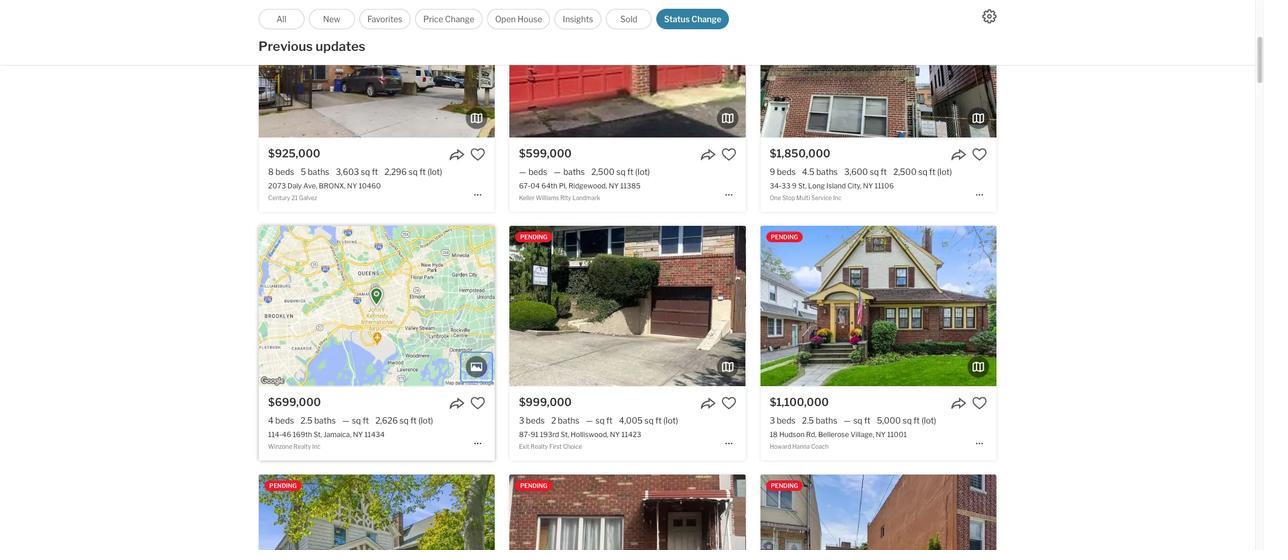 Task type: vqa. For each thing, say whether or not it's contained in the screenshot.
favorite button image corresponding to $999,000
yes



Task type: describe. For each thing, give the bounding box(es) containing it.
64th
[[542, 182, 558, 191]]

price change
[[424, 14, 475, 24]]

galvez
[[299, 195, 317, 202]]

10460
[[359, 182, 381, 191]]

— for $999,000
[[586, 416, 594, 426]]

— up the 67-
[[519, 167, 527, 177]]

— up pl,
[[554, 167, 561, 177]]

ny for $999,000
[[610, 431, 620, 440]]

2 photo of 87-91 193rd st, holliswood, ny 11423 image from the left
[[510, 226, 746, 387]]

Sold radio
[[606, 9, 652, 29]]

keller
[[519, 195, 535, 202]]

sq up 10460
[[361, 167, 370, 177]]

4,005 sq ft (lot)
[[619, 416, 679, 426]]

city,
[[848, 182, 862, 191]]

3 photo of 239 16th st, park slope, ny 11215 image from the left
[[746, 475, 982, 551]]

87-91 193rd st, holliswood, ny 11423 exit realty first choice
[[519, 431, 642, 451]]

pl,
[[559, 182, 567, 191]]

4.5 baths
[[803, 167, 838, 177]]

house
[[518, 14, 543, 24]]

pending down winzone
[[270, 483, 297, 490]]

baths for $1,850,000
[[817, 167, 838, 177]]

sq up "village,"
[[854, 416, 863, 426]]

04
[[531, 182, 540, 191]]

$699,000
[[268, 397, 321, 409]]

11434
[[365, 431, 385, 440]]

Status Change radio
[[657, 9, 730, 29]]

$1,850,000
[[770, 148, 831, 160]]

ave,
[[303, 182, 318, 191]]

exit
[[519, 444, 530, 451]]

first
[[550, 444, 562, 451]]

sq up holliswood,
[[596, 416, 605, 426]]

67-04 64th pl, ridgewood, ny 11385 keller williams rlty landmark
[[519, 182, 641, 202]]

2 2,500 from the left
[[894, 167, 917, 177]]

favorite button image for $1,100,000
[[972, 396, 988, 411]]

4
[[268, 416, 274, 426]]

8 beds
[[268, 167, 294, 177]]

$999,000
[[519, 397, 572, 409]]

beds for $925,000
[[276, 167, 294, 177]]

Open House radio
[[488, 9, 550, 29]]

rd,
[[807, 431, 817, 440]]

2 photo of 156 80th st, brooklyn, ny 11209 image from the left
[[259, 475, 495, 551]]

3 beds for $999,000
[[519, 416, 545, 426]]

3,600 sq ft
[[845, 167, 887, 177]]

(lot) for $1,850,000
[[938, 167, 953, 177]]

2,296
[[385, 167, 407, 177]]

2,626
[[376, 416, 398, 426]]

rlty
[[561, 195, 572, 202]]

2,626 sq ft (lot)
[[376, 416, 433, 426]]

9 inside 34-33 9 st, long island city, ny 11106 one stop multi service inc
[[793, 182, 797, 191]]

island
[[827, 182, 846, 191]]

previous
[[259, 39, 313, 54]]

williams
[[536, 195, 559, 202]]

2073
[[268, 182, 286, 191]]

sq up 11001
[[903, 416, 912, 426]]

— baths
[[554, 167, 585, 177]]

sq left '2,626'
[[352, 416, 361, 426]]

1 photo of 2073 daly ave, bronx, ny 10460 image from the left
[[23, 0, 259, 138]]

2 baths
[[552, 416, 580, 426]]

2 photo of 34-33 9 st, long island city, ny 11106 image from the left
[[761, 0, 997, 138]]

— for $1,100,000
[[844, 416, 852, 426]]

favorite button checkbox for $599,000
[[722, 147, 737, 162]]

34-
[[770, 182, 782, 191]]

sold
[[621, 14, 638, 24]]

favorite button checkbox for $999,000
[[722, 396, 737, 411]]

1 photo of 18 hudson rd, bellerose village, ny 11001 image from the left
[[525, 226, 761, 387]]

8
[[268, 167, 274, 177]]

ny for $699,000
[[353, 431, 363, 440]]

$925,000
[[268, 148, 321, 160]]

status change
[[664, 14, 722, 24]]

114-46 169th st, jamaica, ny 11434 image
[[259, 226, 495, 387]]

pending down the howard
[[771, 483, 799, 490]]

All radio
[[259, 9, 304, 29]]

$599,000
[[519, 148, 572, 160]]

ny for $1,100,000
[[876, 431, 886, 440]]

3 photo of 67-04 64th pl, ridgewood, ny 11385 image from the left
[[746, 0, 982, 138]]

village,
[[851, 431, 875, 440]]

sq right 2,296
[[409, 167, 418, 177]]

4,005
[[619, 416, 643, 426]]

3 photo of 2073 daly ave, bronx, ny 10460 image from the left
[[495, 0, 731, 138]]

3,600
[[845, 167, 869, 177]]

baths for $925,000
[[308, 167, 330, 177]]

1 photo of 239 16th st, park slope, ny 11215 image from the left
[[274, 475, 510, 551]]

realty for $699,000
[[294, 444, 311, 451]]

status
[[664, 14, 690, 24]]

favorites
[[368, 14, 403, 24]]

5,000 sq ft (lot)
[[877, 416, 937, 426]]

11106
[[875, 182, 895, 191]]

one
[[770, 195, 782, 202]]

ridgewood,
[[569, 182, 608, 191]]

Insights radio
[[555, 9, 602, 29]]

sq right 3,600 sq ft
[[919, 167, 928, 177]]

open house
[[495, 14, 543, 24]]

pending down "exit"
[[520, 483, 548, 490]]

inc inside 114-46 169th st, jamaica, ny 11434 winzone realty inc
[[312, 444, 321, 451]]

sq right 4,005
[[645, 416, 654, 426]]

2
[[552, 416, 557, 426]]

4 beds
[[268, 416, 294, 426]]

114-46 169th st, jamaica, ny 11434 winzone realty inc
[[268, 431, 385, 451]]

realty for $999,000
[[531, 444, 548, 451]]

2.5 baths for $699,000
[[301, 416, 336, 426]]

pending down keller
[[520, 234, 548, 241]]

11423
[[622, 431, 642, 440]]

ny inside 34-33 9 st, long island city, ny 11106 one stop multi service inc
[[864, 182, 874, 191]]

inc inside 34-33 9 st, long island city, ny 11106 one stop multi service inc
[[834, 195, 842, 202]]

change for status change
[[692, 14, 722, 24]]

2.5 baths for $1,100,000
[[803, 416, 838, 426]]

beds for $1,100,000
[[777, 416, 796, 426]]

0 vertical spatial 9
[[770, 167, 776, 177]]

favorite button checkbox for $1,100,000
[[972, 396, 988, 411]]

st, for $699,000
[[314, 431, 322, 440]]

pending down 'stop'
[[771, 234, 799, 241]]

1 photo of 67-04 64th pl, ridgewood, ny 11385 image from the left
[[274, 0, 510, 138]]

2 photo of 67-04 64th pl, ridgewood, ny 11385 image from the left
[[510, 0, 746, 138]]

— beds
[[519, 167, 548, 177]]

2073 daly ave, bronx, ny 10460 century 21 galvez
[[268, 182, 381, 202]]

2.5 for $699,000
[[301, 416, 313, 426]]

updates
[[316, 39, 366, 54]]



Task type: locate. For each thing, give the bounding box(es) containing it.
ny left 11423
[[610, 431, 620, 440]]

1 change from the left
[[445, 14, 475, 24]]

5
[[301, 167, 306, 177]]

3,603
[[336, 167, 359, 177]]

0 horizontal spatial st,
[[314, 431, 322, 440]]

photo of 18 hudson rd, bellerose village, ny 11001 image
[[525, 226, 761, 387], [761, 226, 997, 387], [997, 226, 1233, 387]]

1 horizontal spatial 2,500 sq ft (lot)
[[894, 167, 953, 177]]

1 photo of 156 80th st, brooklyn, ny 11209 image from the left
[[23, 475, 259, 551]]

st, inside 87-91 193rd st, holliswood, ny 11423 exit realty first choice
[[561, 431, 570, 440]]

1 horizontal spatial st,
[[561, 431, 570, 440]]

3 for $1,100,000
[[770, 416, 776, 426]]

sq up 11106
[[870, 167, 879, 177]]

favorite button checkbox
[[471, 396, 486, 411], [972, 396, 988, 411]]

change right status
[[692, 14, 722, 24]]

favorite button checkbox
[[471, 147, 486, 162], [722, 147, 737, 162], [972, 147, 988, 162], [722, 396, 737, 411]]

landmark
[[573, 195, 601, 202]]

1 vertical spatial inc
[[312, 444, 321, 451]]

inc right winzone
[[312, 444, 321, 451]]

change
[[445, 14, 475, 24], [692, 14, 722, 24]]

ny inside 114-46 169th st, jamaica, ny 11434 winzone realty inc
[[353, 431, 363, 440]]

st, inside 114-46 169th st, jamaica, ny 11434 winzone realty inc
[[314, 431, 322, 440]]

favorite button image for $599,000
[[722, 147, 737, 162]]

1 horizontal spatial 2.5 baths
[[803, 416, 838, 426]]

3 — sq ft from the left
[[844, 416, 871, 426]]

beds right 8
[[276, 167, 294, 177]]

1 horizontal spatial favorite button checkbox
[[972, 396, 988, 411]]

9 beds
[[770, 167, 796, 177]]

st, right 169th
[[314, 431, 322, 440]]

1 3 beds from the left
[[519, 416, 545, 426]]

century
[[268, 195, 290, 202]]

3 beds
[[519, 416, 545, 426], [770, 416, 796, 426]]

st, down 2 baths
[[561, 431, 570, 440]]

beds for $699,000
[[275, 416, 294, 426]]

3 up 18
[[770, 416, 776, 426]]

ny left 11001
[[876, 431, 886, 440]]

33
[[782, 182, 791, 191]]

3 beds up 18
[[770, 416, 796, 426]]

st,
[[799, 182, 807, 191], [314, 431, 322, 440], [561, 431, 570, 440]]

all
[[277, 14, 287, 24]]

choice
[[563, 444, 582, 451]]

1 horizontal spatial — sq ft
[[586, 416, 613, 426]]

1 realty from the left
[[294, 444, 311, 451]]

ny inside 67-04 64th pl, ridgewood, ny 11385 keller williams rlty landmark
[[609, 182, 619, 191]]

st, for $1,850,000
[[799, 182, 807, 191]]

realty down 169th
[[294, 444, 311, 451]]

1 horizontal spatial 9
[[793, 182, 797, 191]]

(lot) for $699,000
[[419, 416, 433, 426]]

1 photo of 139 28th ave, brooklyn, ny 11214 image from the left
[[525, 475, 761, 551]]

— sq ft
[[342, 416, 369, 426], [586, 416, 613, 426], [844, 416, 871, 426]]

3 up 87- at bottom left
[[519, 416, 525, 426]]

2 horizontal spatial st,
[[799, 182, 807, 191]]

jamaica,
[[324, 431, 352, 440]]

bellerose
[[819, 431, 850, 440]]

0 horizontal spatial inc
[[312, 444, 321, 451]]

21
[[292, 195, 298, 202]]

New radio
[[309, 9, 355, 29]]

1 horizontal spatial realty
[[531, 444, 548, 451]]

service
[[812, 195, 832, 202]]

(lot)
[[428, 167, 442, 177], [636, 167, 650, 177], [938, 167, 953, 177], [419, 416, 433, 426], [664, 416, 679, 426], [922, 416, 937, 426]]

beds up hudson
[[777, 416, 796, 426]]

ny
[[347, 182, 357, 191], [609, 182, 619, 191], [864, 182, 874, 191], [353, 431, 363, 440], [610, 431, 620, 440], [876, 431, 886, 440]]

baths up pl,
[[564, 167, 585, 177]]

2,500 sq ft (lot)
[[592, 167, 650, 177], [894, 167, 953, 177]]

1 horizontal spatial change
[[692, 14, 722, 24]]

realty inside 87-91 193rd st, holliswood, ny 11423 exit realty first choice
[[531, 444, 548, 451]]

ny down 3,603
[[347, 182, 357, 191]]

inc
[[834, 195, 842, 202], [312, 444, 321, 451]]

— up bellerose
[[844, 416, 852, 426]]

0 horizontal spatial 3 beds
[[519, 416, 545, 426]]

change inside 'option'
[[692, 14, 722, 24]]

ny for $599,000
[[609, 182, 619, 191]]

winzone
[[268, 444, 292, 451]]

3 for $999,000
[[519, 416, 525, 426]]

price
[[424, 14, 444, 24]]

3 photo of 18 hudson rd, bellerose village, ny 11001 image from the left
[[997, 226, 1233, 387]]

baths for $699,000
[[314, 416, 336, 426]]

11001
[[888, 431, 907, 440]]

2 3 from the left
[[770, 416, 776, 426]]

2 2,500 sq ft (lot) from the left
[[894, 167, 953, 177]]

1 horizontal spatial 2.5
[[803, 416, 815, 426]]

— up jamaica,
[[342, 416, 350, 426]]

2.5 for $1,100,000
[[803, 416, 815, 426]]

beds right 4
[[275, 416, 294, 426]]

beds up 91
[[526, 416, 545, 426]]

favorite button image for $925,000
[[471, 147, 486, 162]]

favorite button image
[[972, 147, 988, 162]]

ny right the city,
[[864, 182, 874, 191]]

sq right '2,626'
[[400, 416, 409, 426]]

photo of 67-04 64th pl, ridgewood, ny 11385 image
[[274, 0, 510, 138], [510, 0, 746, 138], [746, 0, 982, 138]]

2,500 sq ft (lot) up the 11385
[[592, 167, 650, 177]]

2 photo of 2073 daly ave, bronx, ny 10460 image from the left
[[259, 0, 495, 138]]

9
[[770, 167, 776, 177], [793, 182, 797, 191]]

beds up 33
[[777, 167, 796, 177]]

2 photo of 239 16th st, park slope, ny 11215 image from the left
[[510, 475, 746, 551]]

3,603 sq ft
[[336, 167, 378, 177]]

baths right 5
[[308, 167, 330, 177]]

2.5 up 169th
[[301, 416, 313, 426]]

—
[[519, 167, 527, 177], [554, 167, 561, 177], [342, 416, 350, 426], [586, 416, 594, 426], [844, 416, 852, 426]]

0 horizontal spatial change
[[445, 14, 475, 24]]

1 2,500 sq ft (lot) from the left
[[592, 167, 650, 177]]

2.5 up rd,
[[803, 416, 815, 426]]

previous updates
[[259, 39, 366, 54]]

2 horizontal spatial — sq ft
[[844, 416, 871, 426]]

3
[[519, 416, 525, 426], [770, 416, 776, 426]]

1 vertical spatial 9
[[793, 182, 797, 191]]

photo of 156 80th st, brooklyn, ny 11209 image
[[23, 475, 259, 551], [259, 475, 495, 551], [495, 475, 731, 551]]

3 beds for $1,100,000
[[770, 416, 796, 426]]

91
[[531, 431, 539, 440]]

realty down 91
[[531, 444, 548, 451]]

change right price
[[445, 14, 475, 24]]

2.5 baths up rd,
[[803, 416, 838, 426]]

Price Change radio
[[415, 9, 483, 29]]

long
[[809, 182, 825, 191]]

2 change from the left
[[692, 14, 722, 24]]

— sq ft for $999,000
[[586, 416, 613, 426]]

Favorites radio
[[359, 9, 411, 29]]

1 horizontal spatial 3
[[770, 416, 776, 426]]

baths for $999,000
[[558, 416, 580, 426]]

photo of 139 28th ave, brooklyn, ny 11214 image
[[525, 475, 761, 551], [761, 475, 997, 551], [997, 475, 1233, 551]]

3 photo of 156 80th st, brooklyn, ny 11209 image from the left
[[495, 475, 731, 551]]

change for price change
[[445, 14, 475, 24]]

favorite button checkbox for $925,000
[[471, 147, 486, 162]]

1 3 from the left
[[519, 416, 525, 426]]

baths
[[308, 167, 330, 177], [564, 167, 585, 177], [817, 167, 838, 177], [314, 416, 336, 426], [558, 416, 580, 426], [816, 416, 838, 426]]

baths right 2
[[558, 416, 580, 426]]

3 photo of 87-91 193rd st, holliswood, ny 11423 image from the left
[[746, 226, 982, 387]]

1 2.5 from the left
[[301, 416, 313, 426]]

2,500
[[592, 167, 615, 177], [894, 167, 917, 177]]

3 photo of 139 28th ave, brooklyn, ny 11214 image from the left
[[997, 475, 1233, 551]]

photo of 2073 daly ave, bronx, ny 10460 image
[[23, 0, 259, 138], [259, 0, 495, 138], [495, 0, 731, 138]]

2,500 up 11106
[[894, 167, 917, 177]]

photo of 87-91 193rd st, holliswood, ny 11423 image
[[274, 226, 510, 387], [510, 226, 746, 387], [746, 226, 982, 387]]

2,296 sq ft (lot)
[[385, 167, 442, 177]]

1 horizontal spatial inc
[[834, 195, 842, 202]]

2 — sq ft from the left
[[586, 416, 613, 426]]

(lot) for $925,000
[[428, 167, 442, 177]]

193rd
[[540, 431, 560, 440]]

beds for $999,000
[[526, 416, 545, 426]]

beds up 04
[[529, 167, 548, 177]]

— sq ft for $1,100,000
[[844, 416, 871, 426]]

9 up 34-
[[770, 167, 776, 177]]

ny inside 87-91 193rd st, holliswood, ny 11423 exit realty first choice
[[610, 431, 620, 440]]

0 horizontal spatial realty
[[294, 444, 311, 451]]

favorite button image for $699,000
[[471, 396, 486, 411]]

46
[[282, 431, 291, 440]]

— sq ft up "village,"
[[844, 416, 871, 426]]

11385
[[621, 182, 641, 191]]

2 2.5 from the left
[[803, 416, 815, 426]]

18 hudson rd, bellerose village, ny 11001 howard hanna coach
[[770, 431, 907, 451]]

34-33 9 st, long island city, ny 11106 one stop multi service inc
[[770, 182, 895, 202]]

baths up bellerose
[[816, 416, 838, 426]]

1 photo of 87-91 193rd st, holliswood, ny 11423 image from the left
[[274, 226, 510, 387]]

$1,100,000
[[770, 397, 829, 409]]

9 right 33
[[793, 182, 797, 191]]

photo of 239 16th st, park slope, ny 11215 image
[[274, 475, 510, 551], [510, 475, 746, 551], [746, 475, 982, 551]]

ny left 11434
[[353, 431, 363, 440]]

photo of 34-33 9 st, long island city, ny 11106 image
[[525, 0, 761, 138], [761, 0, 997, 138], [997, 0, 1233, 138]]

1 horizontal spatial 2,500
[[894, 167, 917, 177]]

holliswood,
[[571, 431, 609, 440]]

0 horizontal spatial 2,500
[[592, 167, 615, 177]]

— sq ft up holliswood,
[[586, 416, 613, 426]]

ny inside 18 hudson rd, bellerose village, ny 11001 howard hanna coach
[[876, 431, 886, 440]]

5 baths
[[301, 167, 330, 177]]

favorite button checkbox for $1,850,000
[[972, 147, 988, 162]]

insights
[[563, 14, 594, 24]]

multi
[[797, 195, 811, 202]]

baths up island
[[817, 167, 838, 177]]

18
[[770, 431, 778, 440]]

2,500 sq ft (lot) up 11106
[[894, 167, 953, 177]]

114-
[[268, 431, 282, 440]]

2 photo of 18 hudson rd, bellerose village, ny 11001 image from the left
[[761, 226, 997, 387]]

change inside radio
[[445, 14, 475, 24]]

ny inside '2073 daly ave, bronx, ny 10460 century 21 galvez'
[[347, 182, 357, 191]]

new
[[323, 14, 341, 24]]

— sq ft up jamaica,
[[342, 416, 369, 426]]

open
[[495, 14, 516, 24]]

— for $699,000
[[342, 416, 350, 426]]

169th
[[293, 431, 312, 440]]

— up holliswood,
[[586, 416, 594, 426]]

4.5
[[803, 167, 815, 177]]

(lot) for $999,000
[[664, 416, 679, 426]]

option group
[[259, 9, 730, 29]]

st, for $999,000
[[561, 431, 570, 440]]

beds for $1,850,000
[[777, 167, 796, 177]]

option group containing all
[[259, 9, 730, 29]]

87-
[[519, 431, 531, 440]]

0 horizontal spatial 2.5
[[301, 416, 313, 426]]

inc down island
[[834, 195, 842, 202]]

daly
[[288, 182, 302, 191]]

2 2.5 baths from the left
[[803, 416, 838, 426]]

0 horizontal spatial 9
[[770, 167, 776, 177]]

stop
[[783, 195, 796, 202]]

st, up multi
[[799, 182, 807, 191]]

2 photo of 139 28th ave, brooklyn, ny 11214 image from the left
[[761, 475, 997, 551]]

2 realty from the left
[[531, 444, 548, 451]]

3 photo of 34-33 9 st, long island city, ny 11106 image from the left
[[997, 0, 1233, 138]]

realty
[[294, 444, 311, 451], [531, 444, 548, 451]]

2.5 baths
[[301, 416, 336, 426], [803, 416, 838, 426]]

0 horizontal spatial 2.5 baths
[[301, 416, 336, 426]]

3 beds up 91
[[519, 416, 545, 426]]

0 horizontal spatial 2,500 sq ft (lot)
[[592, 167, 650, 177]]

(lot) for $1,100,000
[[922, 416, 937, 426]]

67-
[[519, 182, 531, 191]]

realty inside 114-46 169th st, jamaica, ny 11434 winzone realty inc
[[294, 444, 311, 451]]

howard
[[770, 444, 792, 451]]

1 photo of 34-33 9 st, long island city, ny 11106 image from the left
[[525, 0, 761, 138]]

favorite button checkbox for $699,000
[[471, 396, 486, 411]]

st, inside 34-33 9 st, long island city, ny 11106 one stop multi service inc
[[799, 182, 807, 191]]

— sq ft for $699,000
[[342, 416, 369, 426]]

1 2,500 from the left
[[592, 167, 615, 177]]

hudson
[[780, 431, 805, 440]]

0 vertical spatial inc
[[834, 195, 842, 202]]

coach
[[812, 444, 829, 451]]

2,500 up ridgewood,
[[592, 167, 615, 177]]

ny left the 11385
[[609, 182, 619, 191]]

baths up jamaica,
[[314, 416, 336, 426]]

2.5 baths up 169th
[[301, 416, 336, 426]]

1 favorite button checkbox from the left
[[471, 396, 486, 411]]

0 horizontal spatial 3
[[519, 416, 525, 426]]

2 3 beds from the left
[[770, 416, 796, 426]]

bronx,
[[319, 182, 346, 191]]

1 horizontal spatial 3 beds
[[770, 416, 796, 426]]

hanna
[[793, 444, 810, 451]]

0 horizontal spatial favorite button checkbox
[[471, 396, 486, 411]]

favorite button image for $999,000
[[722, 396, 737, 411]]

1 2.5 baths from the left
[[301, 416, 336, 426]]

2 favorite button checkbox from the left
[[972, 396, 988, 411]]

baths for $1,100,000
[[816, 416, 838, 426]]

favorite button image
[[471, 147, 486, 162], [722, 147, 737, 162], [471, 396, 486, 411], [722, 396, 737, 411], [972, 396, 988, 411]]

1 — sq ft from the left
[[342, 416, 369, 426]]

2.5
[[301, 416, 313, 426], [803, 416, 815, 426]]

sq up the 11385
[[617, 167, 626, 177]]

0 horizontal spatial — sq ft
[[342, 416, 369, 426]]



